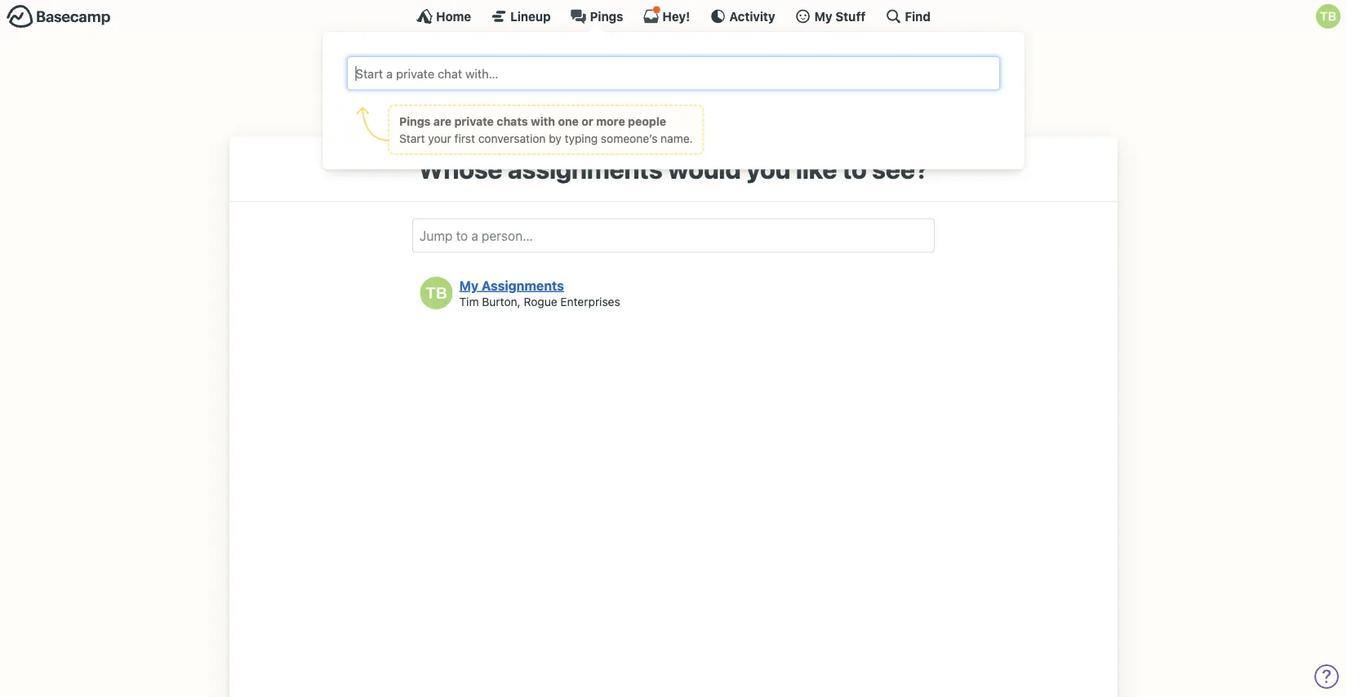 Task type: vqa. For each thing, say whether or not it's contained in the screenshot.
see to the bottom
no



Task type: locate. For each thing, give the bounding box(es) containing it.
whose
[[418, 154, 503, 185]]

pings up "start"
[[399, 114, 431, 128]]

dos left added
[[636, 99, 658, 115]]

main element
[[0, 0, 1347, 170]]

0 horizontal spatial pings
[[399, 114, 431, 128]]

activity report image
[[408, 56, 431, 78]]

0 vertical spatial activity
[[513, 59, 556, 75]]

1 horizontal spatial assignments
[[685, 59, 760, 75]]

your
[[428, 132, 451, 145]]

my stuff button
[[795, 8, 866, 24]]

pings inside pings are private chats with one or more people start your first conversation by typing someone's name.
[[399, 114, 431, 128]]

1 horizontal spatial my
[[815, 9, 833, 23]]

name.
[[661, 132, 693, 145]]

dates
[[903, 99, 936, 115]]

assignments up &
[[685, 59, 760, 75]]

dos up dates
[[910, 59, 932, 75]]

my stuff
[[815, 9, 866, 23]]

assignments inside someone's assignments link
[[685, 59, 760, 75]]

all
[[436, 59, 451, 75]]

are
[[434, 114, 452, 128]]

todo image
[[588, 96, 611, 118]]

schedule image
[[810, 96, 833, 118]]

rogue
[[524, 295, 557, 308]]

the
[[454, 59, 473, 75]]

activity up conversation
[[505, 99, 548, 115]]

latest
[[477, 59, 510, 75]]

someone's up to-
[[616, 59, 682, 75]]

whose assignments would you like to see?
[[418, 154, 929, 185]]

more
[[596, 114, 625, 128]]

0 horizontal spatial my
[[459, 278, 479, 293]]

pings
[[590, 9, 623, 23], [399, 114, 431, 128]]

pings up assignment image
[[590, 9, 623, 23]]

overdue to-dos
[[839, 59, 932, 75]]

would
[[668, 154, 741, 185]]

added
[[662, 99, 699, 115]]

private
[[454, 114, 494, 128]]

assignments
[[685, 59, 760, 75], [508, 154, 663, 185]]

0 horizontal spatial someone's
[[436, 99, 502, 115]]

1 horizontal spatial someone's
[[616, 59, 682, 75]]

0 horizontal spatial assignments
[[508, 154, 663, 185]]

activity right latest
[[513, 59, 556, 75]]

switch accounts image
[[7, 4, 111, 29]]

someone's for someone's assignments
[[616, 59, 682, 75]]

overdue to-dos link
[[802, 49, 948, 85]]

1 vertical spatial activity
[[505, 99, 548, 115]]

0 vertical spatial dos
[[910, 59, 932, 75]]

my
[[815, 9, 833, 23], [459, 278, 479, 293]]

typing
[[565, 132, 598, 145]]

tim
[[459, 295, 479, 308]]

find button
[[886, 8, 931, 24]]

someone's assignments
[[616, 59, 760, 75]]

assignments for someone's
[[685, 59, 760, 75]]

my up tim
[[459, 278, 479, 293]]

my left "stuff"
[[815, 9, 833, 23]]

someone's up first
[[436, 99, 502, 115]]

with
[[531, 114, 555, 128]]

0 vertical spatial assignments
[[685, 59, 760, 75]]

conversation
[[478, 132, 546, 145]]

my inside popup button
[[815, 9, 833, 23]]

activity link
[[710, 8, 775, 24]]

someone's for someone's activity
[[436, 99, 502, 115]]

1 vertical spatial someone's
[[436, 99, 502, 115]]

reports image
[[810, 56, 833, 78]]

upcoming dates link
[[802, 89, 948, 125]]

tim burton, rogue enterprises image
[[420, 277, 453, 309]]

activity
[[513, 59, 556, 75], [505, 99, 548, 115]]

1 vertical spatial my
[[459, 278, 479, 293]]

someone's activity
[[436, 99, 548, 115]]

assignments down typing
[[508, 154, 663, 185]]

1 vertical spatial pings
[[399, 114, 431, 128]]

my inside my assignments tim burton,        rogue enterprises
[[459, 278, 479, 293]]

to-
[[892, 59, 910, 75]]

upcoming dates
[[839, 99, 936, 115]]

dos
[[910, 59, 932, 75], [636, 99, 658, 115]]

like
[[796, 154, 837, 185]]

1 horizontal spatial pings
[[590, 9, 623, 23]]

pings inside popup button
[[590, 9, 623, 23]]

someone's
[[616, 59, 682, 75], [436, 99, 502, 115]]

0 vertical spatial someone's
[[616, 59, 682, 75]]

to-
[[616, 99, 636, 115]]

1 vertical spatial dos
[[636, 99, 658, 115]]

first
[[455, 132, 475, 145]]

0 vertical spatial my
[[815, 9, 833, 23]]

you
[[746, 154, 791, 185]]

0 vertical spatial pings
[[590, 9, 623, 23]]

chats
[[497, 114, 528, 128]]

someone's activity link
[[400, 89, 568, 125]]

1 vertical spatial assignments
[[508, 154, 663, 185]]



Task type: describe. For each thing, give the bounding box(es) containing it.
pings button
[[570, 8, 623, 24]]

people
[[628, 114, 666, 128]]

my assignments tim burton,        rogue enterprises
[[459, 278, 620, 308]]

overdue
[[839, 59, 889, 75]]

activity inside someone's activity link
[[505, 99, 548, 115]]

home link
[[417, 8, 471, 24]]

hey!
[[663, 9, 690, 23]]

lineup
[[511, 9, 551, 23]]

someone's assignments link
[[579, 49, 790, 85]]

all the latest activity
[[436, 59, 556, 75]]

or
[[582, 114, 594, 128]]

pings for pings
[[590, 9, 623, 23]]

Jump to a person… text field
[[412, 218, 935, 253]]

pings are private chats with one or more people start your first conversation by typing someone's name.
[[399, 114, 693, 145]]

upcoming
[[839, 99, 899, 115]]

tim burton image
[[1316, 4, 1341, 29]]

&
[[702, 99, 712, 115]]

burton,
[[482, 295, 521, 308]]

someone's
[[601, 132, 658, 145]]

find
[[905, 9, 931, 23]]

activity
[[729, 9, 775, 23]]

completed
[[715, 99, 778, 115]]

stuff
[[836, 9, 866, 23]]

my for assignments
[[459, 278, 479, 293]]

all the latest activity link
[[400, 49, 568, 85]]

start
[[399, 132, 425, 145]]

hey! button
[[643, 6, 690, 24]]

assignments
[[482, 278, 564, 293]]

by
[[549, 132, 562, 145]]

assignments for whose
[[508, 154, 663, 185]]

lineup link
[[491, 8, 551, 24]]

activity inside all the latest activity link
[[513, 59, 556, 75]]

1 horizontal spatial dos
[[910, 59, 932, 75]]

my for stuff
[[815, 9, 833, 23]]

Start a private chat with… text field
[[354, 63, 993, 83]]

to-dos added & completed
[[616, 99, 778, 115]]

pings for pings are private chats with one or more people start your first conversation by typing someone's name.
[[399, 114, 431, 128]]

to
[[843, 154, 867, 185]]

assignment image
[[588, 56, 611, 78]]

person report image
[[408, 96, 431, 118]]

enterprises
[[561, 295, 620, 308]]

home
[[436, 9, 471, 23]]

see?
[[872, 154, 929, 185]]

0 horizontal spatial dos
[[636, 99, 658, 115]]

to-dos added & completed link
[[579, 89, 790, 125]]

one
[[558, 114, 579, 128]]



